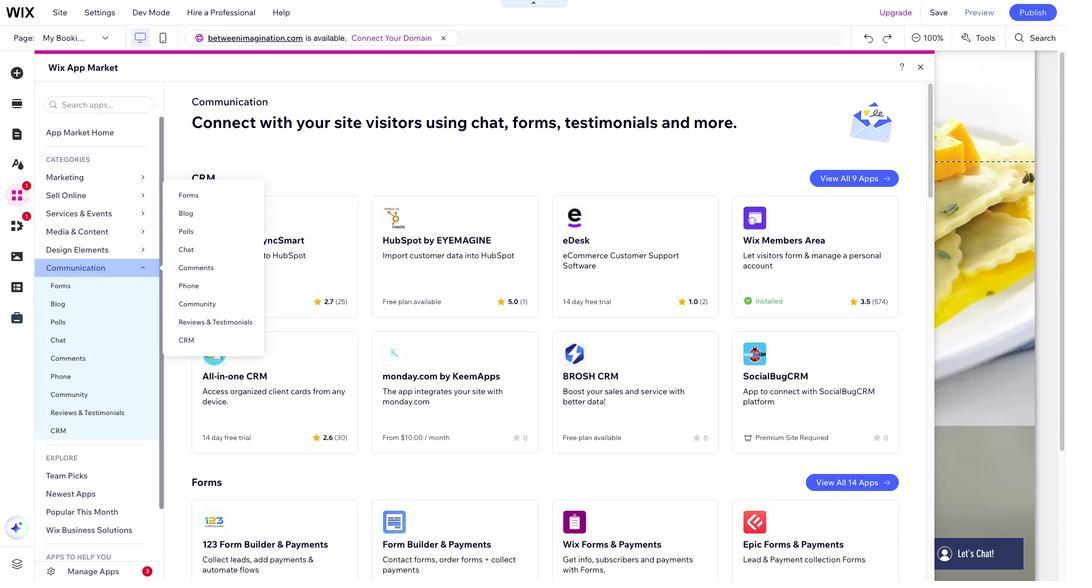 Task type: vqa. For each thing, say whether or not it's contained in the screenshot.


Task type: describe. For each thing, give the bounding box(es) containing it.
app market home
[[46, 128, 114, 138]]

hire a professional
[[187, 7, 256, 18]]

communication connect with your site visitors using chat, forms, testimonials and more.
[[192, 95, 737, 132]]

tools button
[[952, 26, 1006, 50]]

and inside brosh crm boost your sales and service with better data!
[[625, 387, 639, 397]]

wix members area logo image
[[743, 206, 767, 230]]

epic
[[743, 539, 762, 550]]

month
[[94, 507, 118, 518]]

hubspot up import on the top of the page
[[383, 235, 422, 246]]

is available. connect your domain
[[306, 33, 432, 43]]

eyemagine
[[437, 235, 491, 246]]

plan for boost
[[579, 434, 592, 442]]

apps to help you
[[46, 553, 111, 562]]

premium
[[756, 434, 784, 442]]

help
[[77, 553, 95, 562]]

community for phone link corresponding to the rightmost comments link
[[179, 300, 216, 308]]

info,
[[578, 555, 594, 565]]

free plan available for eyemagine
[[383, 298, 441, 306]]

and inside wix forms & payments get info, subscribers and payments with forms.
[[641, 555, 655, 565]]

14 for in-
[[202, 434, 210, 442]]

wix for wix forms & payments get info, subscribers and payments with forms.
[[563, 539, 580, 550]]

blog link for the rightmost comments link
[[163, 205, 264, 223]]

picks
[[68, 471, 88, 481]]

customer
[[610, 251, 647, 261]]

subscribers
[[596, 555, 639, 565]]

services
[[46, 209, 78, 219]]

chat for bottommost comments link
[[50, 336, 66, 345]]

to inside the hubspot by syncsmart sync wix forms to hubspot
[[263, 251, 271, 261]]

into
[[465, 251, 479, 261]]

123 form builder & payments collect leads, add payments & automate flows
[[202, 539, 328, 575]]

dev mode
[[132, 7, 170, 18]]

the
[[383, 387, 397, 397]]

required
[[800, 434, 829, 442]]

forms, inside form builder & payments contact forms, order forms + collect payments
[[414, 555, 438, 565]]

1 vertical spatial socialbugcrm
[[819, 387, 875, 397]]

14 for ecommerce
[[563, 298, 571, 306]]

in-
[[217, 371, 228, 382]]

payments for &
[[270, 555, 307, 565]]

view for crm
[[821, 173, 839, 184]]

business
[[62, 526, 95, 536]]

3.5 (574)
[[861, 297, 888, 306]]

domain
[[403, 33, 432, 43]]

premium site required
[[756, 434, 829, 442]]

data
[[447, 251, 463, 261]]

communication link
[[35, 259, 159, 277]]

blog for forms link corresponding to the blog link associated with bottommost comments link
[[50, 300, 65, 308]]

services & events
[[46, 209, 112, 219]]

search button
[[1007, 26, 1066, 50]]

brosh
[[563, 371, 596, 382]]

view for forms
[[816, 478, 835, 488]]

this
[[77, 507, 92, 518]]

content
[[78, 227, 108, 237]]

a inside wix members area let visitors form & manage a personal account
[[843, 251, 848, 261]]

payments for payments
[[656, 555, 693, 565]]

free for ecommerce
[[585, 298, 598, 306]]

hubspot by syncsmart sync wix forms to hubspot
[[202, 235, 306, 261]]

plan for eyemagine
[[398, 298, 412, 306]]

and inside communication connect with your site visitors using chat, forms, testimonials and more.
[[662, 112, 690, 132]]

100%
[[924, 33, 944, 43]]

0 vertical spatial site
[[53, 7, 67, 18]]

my bookings
[[43, 33, 91, 43]]

0 horizontal spatial socialbugcrm
[[743, 371, 809, 382]]

add
[[254, 555, 268, 565]]

phone link for the rightmost comments link
[[163, 277, 264, 295]]

month for hubspot
[[239, 298, 260, 306]]

using
[[426, 112, 468, 132]]

2 1 from the top
[[25, 213, 28, 220]]

testimonials for phone link corresponding to the rightmost comments link reviews & testimonials link
[[212, 318, 253, 327]]

team picks
[[46, 471, 88, 481]]

edesk
[[563, 235, 590, 246]]

reviews & testimonials for phone link corresponding to the rightmost comments link reviews & testimonials link
[[179, 318, 253, 327]]

cards
[[291, 387, 311, 397]]

publish
[[1020, 7, 1047, 18]]

1 horizontal spatial comments link
[[163, 259, 264, 277]]

crm inside brosh crm boost your sales and service with better data!
[[598, 371, 619, 382]]

account
[[743, 261, 773, 271]]

1 1 from the top
[[25, 183, 28, 189]]

syncsmart
[[256, 235, 304, 246]]

reviews for bottommost comments link's phone link
[[50, 409, 77, 417]]

1 vertical spatial market
[[63, 128, 90, 138]]

installed
[[756, 297, 783, 305]]

better
[[563, 397, 586, 407]]

your for boost
[[587, 387, 603, 397]]

payment
[[770, 555, 803, 565]]

123
[[202, 539, 218, 550]]

crm up the explore
[[50, 427, 66, 435]]

sell
[[46, 190, 60, 201]]

by for eyemagine
[[424, 235, 435, 246]]

edesk logo image
[[563, 206, 587, 230]]

testimonials for reviews & testimonials link corresponding to bottommost comments link's phone link
[[84, 409, 125, 417]]

0 horizontal spatial a
[[204, 7, 209, 18]]

contact
[[383, 555, 412, 565]]

to
[[66, 553, 76, 562]]

chat for the rightmost comments link
[[179, 245, 194, 254]]

newest apps
[[46, 489, 96, 499]]

chat link for polls link associated with the rightmost comments link the blog link
[[163, 241, 264, 259]]

by for syncsmart
[[244, 235, 254, 246]]

comments for the rightmost comments link
[[179, 264, 214, 272]]

1.0
[[689, 297, 698, 306]]

publish button
[[1010, 4, 1057, 21]]

forms inside wix forms & payments get info, subscribers and payments with forms.
[[582, 539, 609, 550]]

wix members area let visitors form & manage a personal account
[[743, 235, 882, 271]]

wix for wix business solutions
[[46, 526, 60, 536]]

preview
[[965, 7, 994, 18]]

by for keemapps
[[440, 371, 451, 382]]

app market home link
[[35, 124, 159, 142]]

site inside monday.com by keemapps the app integrates your site with monday.com
[[472, 387, 486, 397]]

chat link for the blog link associated with bottommost comments link's polls link
[[35, 332, 159, 350]]

(574)
[[872, 297, 888, 306]]

personal
[[849, 251, 882, 261]]

professional
[[210, 7, 256, 18]]

comments for bottommost comments link
[[50, 354, 86, 363]]

my
[[43, 33, 54, 43]]

crm link for phone link corresponding to the rightmost comments link reviews & testimonials link
[[163, 332, 264, 350]]

all-in-one crm logo image
[[202, 342, 226, 366]]

0 for brosh crm
[[704, 434, 708, 442]]

edesk ecommerce customer support software
[[563, 235, 679, 271]]

reviews & testimonials link for phone link corresponding to the rightmost comments link
[[163, 314, 264, 332]]

phone link for bottommost comments link
[[35, 368, 159, 386]]

all-
[[202, 371, 217, 382]]

import
[[383, 251, 408, 261]]

crm inside all-in-one crm access organized client cards from any device.
[[246, 371, 268, 382]]

forms link for the rightmost comments link the blog link
[[163, 187, 264, 205]]

with inside communication connect with your site visitors using chat, forms, testimonials and more.
[[260, 112, 293, 132]]

wix app market
[[48, 62, 118, 73]]

wix forms & payments logo image
[[563, 511, 587, 535]]

1 vertical spatial app
[[46, 128, 62, 138]]

site inside communication connect with your site visitors using chat, forms, testimonials and more.
[[334, 112, 362, 132]]

view all 9 apps
[[821, 173, 879, 184]]

1 horizontal spatial connect
[[351, 33, 383, 43]]

(1)
[[520, 297, 528, 306]]

reviews & testimonials for reviews & testimonials link corresponding to bottommost comments link's phone link
[[50, 409, 125, 417]]

from $10.00 / month
[[383, 434, 450, 442]]

collect
[[202, 555, 229, 565]]

phone for bottommost comments link's phone link
[[50, 372, 71, 381]]

free plan available for boost
[[563, 434, 622, 442]]

& inside wix forms & payments get info, subscribers and payments with forms.
[[611, 539, 617, 550]]

hubspot by syncsmart logo image
[[202, 206, 226, 230]]

(2)
[[700, 297, 708, 306]]

3.5
[[861, 297, 871, 306]]

monday.com by keemapps logo image
[[383, 342, 406, 366]]

form
[[785, 251, 803, 261]]

hubspot up sync
[[202, 235, 241, 246]]

keemapps
[[453, 371, 500, 382]]

& inside media & content "link"
[[71, 227, 76, 237]]

let
[[743, 251, 755, 261]]

view all 14 apps
[[816, 478, 879, 488]]

to inside socialbugcrm app to connect with socialbugcrm platform
[[761, 387, 768, 397]]

access
[[202, 387, 228, 397]]

free for hubspot by eyemagine
[[383, 298, 397, 306]]

from
[[313, 387, 330, 397]]

payments inside 123 form builder & payments collect leads, add payments & automate flows
[[286, 539, 328, 550]]

builder inside 123 form builder & payments collect leads, add payments & automate flows
[[244, 539, 275, 550]]

/ for hubspot
[[235, 298, 238, 306]]

with inside wix forms & payments get info, subscribers and payments with forms.
[[563, 565, 579, 575]]

+
[[485, 555, 490, 565]]

online
[[62, 190, 86, 201]]

device.
[[202, 397, 228, 407]]

hubspot right into on the left of page
[[481, 251, 515, 261]]

automate
[[202, 565, 238, 575]]

2.7
[[324, 297, 334, 306]]

marketing link
[[35, 168, 159, 187]]

tools
[[976, 33, 996, 43]]



Task type: locate. For each thing, give the bounding box(es) containing it.
available for boost
[[594, 434, 622, 442]]

0 horizontal spatial polls
[[50, 318, 66, 327]]

free down device. on the left of the page
[[225, 434, 237, 442]]

hubspot
[[202, 235, 241, 246], [383, 235, 422, 246], [273, 251, 306, 261], [481, 251, 515, 261]]

0 vertical spatial monday.com
[[383, 371, 438, 382]]

trial down ecommerce
[[599, 298, 612, 306]]

0 horizontal spatial form
[[220, 539, 242, 550]]

blog link down communication link
[[35, 295, 159, 314]]

0 horizontal spatial phone link
[[35, 368, 159, 386]]

upgrade
[[880, 7, 912, 18]]

0 vertical spatial comments link
[[163, 259, 264, 277]]

free for in-
[[225, 434, 237, 442]]

0 vertical spatial connect
[[351, 33, 383, 43]]

free
[[383, 298, 397, 306], [563, 434, 577, 442]]

1 vertical spatial site
[[786, 434, 798, 442]]

1 vertical spatial /
[[424, 434, 428, 442]]

3 payments from the left
[[619, 539, 662, 550]]

/ right $10.00
[[424, 434, 428, 442]]

0 vertical spatial polls link
[[163, 223, 264, 241]]

manage apps
[[67, 567, 119, 577]]

14 day free trial for ecommerce
[[563, 298, 612, 306]]

app left connect
[[743, 387, 759, 397]]

/ for monday.com
[[424, 434, 428, 442]]

forms link up hubspot by syncsmart logo
[[163, 187, 264, 205]]

crm up hubspot by syncsmart logo
[[192, 172, 216, 185]]

1 vertical spatial 14 day free trial
[[202, 434, 251, 442]]

month right $30
[[239, 298, 260, 306]]

with inside monday.com by keemapps the app integrates your site with monday.com
[[487, 387, 503, 397]]

5.0
[[508, 297, 518, 306]]

apps
[[46, 553, 64, 562]]

0 for monday.com by keemapps
[[523, 434, 528, 442]]

reviews & testimonials up the explore
[[50, 409, 125, 417]]

0 horizontal spatial connect
[[192, 112, 256, 132]]

0 horizontal spatial free
[[225, 434, 237, 442]]

free down import on the top of the page
[[383, 298, 397, 306]]

2 form from the left
[[383, 539, 405, 550]]

forms,
[[512, 112, 561, 132], [414, 555, 438, 565]]

wix inside wix members area let visitors form & manage a personal account
[[743, 235, 760, 246]]

1.0 (2)
[[689, 297, 708, 306]]

settings
[[84, 7, 115, 18]]

1 vertical spatial all
[[837, 478, 846, 488]]

trial for customer
[[599, 298, 612, 306]]

wix for wix members area let visitors form & manage a personal account
[[743, 235, 760, 246]]

trial for one
[[239, 434, 251, 442]]

site up my bookings
[[53, 7, 67, 18]]

preview button
[[957, 0, 1003, 25]]

blog for the rightmost comments link the blog link forms link
[[179, 209, 193, 218]]

visitors inside wix members area let visitors form & manage a personal account
[[757, 251, 783, 261]]

day
[[572, 298, 584, 306], [212, 434, 223, 442]]

1 1 button from the top
[[5, 181, 31, 207]]

1 vertical spatial communication
[[46, 263, 107, 273]]

1 horizontal spatial app
[[67, 62, 85, 73]]

0 horizontal spatial blog
[[50, 300, 65, 308]]

payments inside wix forms & payments get info, subscribers and payments with forms.
[[619, 539, 662, 550]]

wix inside wix business solutions link
[[46, 526, 60, 536]]

site right premium
[[786, 434, 798, 442]]

0 vertical spatial testimonials
[[212, 318, 253, 327]]

forms, left order
[[414, 555, 438, 565]]

9
[[852, 173, 857, 184]]

wix right sync
[[223, 251, 236, 261]]

1
[[25, 183, 28, 189], [25, 213, 28, 220]]

0 vertical spatial blog
[[179, 209, 193, 218]]

1 vertical spatial testimonials
[[84, 409, 125, 417]]

socialbugcrm up connect
[[743, 371, 809, 382]]

plan down import on the top of the page
[[398, 298, 412, 306]]

communication for communication
[[46, 263, 107, 273]]

available down data!
[[594, 434, 622, 442]]

form inside 123 form builder & payments collect leads, add payments & automate flows
[[220, 539, 242, 550]]

1 vertical spatial phone
[[50, 372, 71, 381]]

&
[[80, 209, 85, 219], [71, 227, 76, 237], [805, 251, 810, 261], [206, 318, 211, 327], [78, 409, 83, 417], [277, 539, 283, 550], [440, 539, 447, 550], [611, 539, 617, 550], [793, 539, 799, 550], [308, 555, 314, 565], [763, 555, 768, 565]]

comments link
[[163, 259, 264, 277], [35, 350, 159, 368]]

with inside socialbugcrm app to connect with socialbugcrm platform
[[802, 387, 818, 397]]

payments
[[286, 539, 328, 550], [449, 539, 491, 550], [619, 539, 662, 550], [801, 539, 844, 550]]

crm left all-in-one crm logo
[[179, 336, 194, 345]]

wix down popular
[[46, 526, 60, 536]]

polls link up sync
[[163, 223, 264, 241]]

1 payments from the left
[[286, 539, 328, 550]]

0 horizontal spatial 0
[[523, 434, 528, 442]]

free plan available down customer
[[383, 298, 441, 306]]

14 day free trial for in-
[[202, 434, 251, 442]]

1 horizontal spatial builder
[[407, 539, 438, 550]]

media & content
[[46, 227, 108, 237]]

from $30 / month
[[202, 298, 260, 306]]

trial down "organized" on the left
[[239, 434, 251, 442]]

home
[[92, 128, 114, 138]]

2 builder from the left
[[407, 539, 438, 550]]

1 horizontal spatial blog
[[179, 209, 193, 218]]

0 horizontal spatial chat
[[50, 336, 66, 345]]

14
[[563, 298, 571, 306], [202, 434, 210, 442], [848, 478, 857, 488]]

month right $10.00
[[429, 434, 450, 442]]

team
[[46, 471, 66, 481]]

by inside monday.com by keemapps the app integrates your site with monday.com
[[440, 371, 451, 382]]

4 payments from the left
[[801, 539, 844, 550]]

connect
[[770, 387, 800, 397]]

0 horizontal spatial free
[[383, 298, 397, 306]]

get
[[563, 555, 577, 565]]

flows
[[240, 565, 259, 575]]

1 button
[[5, 181, 31, 207], [5, 212, 31, 238]]

builder up contact
[[407, 539, 438, 550]]

1 vertical spatial polls
[[50, 318, 66, 327]]

1 builder from the left
[[244, 539, 275, 550]]

Search apps... field
[[58, 97, 150, 113]]

1 vertical spatial visitors
[[757, 251, 783, 261]]

1 button left sell on the left top of the page
[[5, 181, 31, 207]]

wix up get
[[563, 539, 580, 550]]

1 vertical spatial chat link
[[35, 332, 159, 350]]

view down required
[[816, 478, 835, 488]]

wix inside the hubspot by syncsmart sync wix forms to hubspot
[[223, 251, 236, 261]]

events
[[87, 209, 112, 219]]

0 horizontal spatial comments
[[50, 354, 86, 363]]

reviews & testimonials link for bottommost comments link's phone link
[[35, 404, 159, 422]]

crm up "organized" on the left
[[246, 371, 268, 382]]

day for ecommerce
[[572, 298, 584, 306]]

1 horizontal spatial free
[[585, 298, 598, 306]]

is
[[306, 33, 311, 43]]

app for socialbugcrm
[[743, 387, 759, 397]]

0 horizontal spatial plan
[[398, 298, 412, 306]]

polls for the blog link associated with bottommost comments link
[[50, 318, 66, 327]]

1 horizontal spatial communication
[[192, 95, 268, 108]]

1 vertical spatial 1
[[25, 213, 28, 220]]

1 horizontal spatial from
[[383, 434, 399, 442]]

1 button left the media
[[5, 212, 31, 238]]

a right manage
[[843, 251, 848, 261]]

0 horizontal spatial reviews & testimonials
[[50, 409, 125, 417]]

visitors down members
[[757, 251, 783, 261]]

monday.com by keemapps the app integrates your site with monday.com
[[383, 371, 503, 407]]

1 horizontal spatial payments
[[383, 565, 419, 575]]

community link for phone link corresponding to the rightmost comments link reviews & testimonials link
[[163, 295, 264, 314]]

by left syncsmart at the top of page
[[244, 235, 254, 246]]

1 vertical spatial 14
[[202, 434, 210, 442]]

forms link down design elements link
[[35, 277, 159, 295]]

connect inside communication connect with your site visitors using chat, forms, testimonials and more.
[[192, 112, 256, 132]]

help
[[273, 7, 290, 18]]

1 vertical spatial 1 button
[[5, 212, 31, 238]]

collect
[[491, 555, 516, 565]]

123 form builder & payments logo image
[[202, 511, 226, 535]]

app up categories
[[46, 128, 62, 138]]

your for with
[[296, 112, 331, 132]]

forms.
[[580, 565, 606, 575]]

1 left services
[[25, 213, 28, 220]]

0 vertical spatial reviews & testimonials
[[179, 318, 253, 327]]

socialbugcrm
[[743, 371, 809, 382], [819, 387, 875, 397]]

0 vertical spatial day
[[572, 298, 584, 306]]

market
[[87, 62, 118, 73], [63, 128, 90, 138]]

0 vertical spatial polls
[[179, 227, 194, 236]]

to left connect
[[761, 387, 768, 397]]

0 vertical spatial community link
[[163, 295, 264, 314]]

your inside communication connect with your site visitors using chat, forms, testimonials and more.
[[296, 112, 331, 132]]

a right hire
[[204, 7, 209, 18]]

polls for the rightmost comments link the blog link
[[179, 227, 194, 236]]

you
[[96, 553, 111, 562]]

payments inside form builder & payments contact forms, order forms + collect payments
[[449, 539, 491, 550]]

client
[[269, 387, 289, 397]]

crm link
[[163, 332, 264, 350], [35, 422, 159, 441]]

1 vertical spatial forms link
[[35, 277, 159, 295]]

day down software
[[572, 298, 584, 306]]

elements
[[74, 245, 109, 255]]

2 vertical spatial 14
[[848, 478, 857, 488]]

visitors left the using
[[366, 112, 422, 132]]

14 day free trial
[[563, 298, 612, 306], [202, 434, 251, 442]]

0 vertical spatial plan
[[398, 298, 412, 306]]

hubspot by eyemagine logo image
[[383, 206, 406, 230]]

payments inside epic forms & payments lead & payment collection forms
[[801, 539, 844, 550]]

view all 9 apps link
[[810, 170, 899, 187]]

to
[[263, 251, 271, 261], [761, 387, 768, 397]]

0 horizontal spatial visitors
[[366, 112, 422, 132]]

from left $10.00
[[383, 434, 399, 442]]

form builder & payments  logo image
[[383, 511, 406, 535]]

dev
[[132, 7, 147, 18]]

community link for reviews & testimonials link corresponding to bottommost comments link's phone link
[[35, 386, 159, 404]]

reviews up all-in-one crm logo
[[179, 318, 205, 327]]

wix for wix app market
[[48, 62, 65, 73]]

polls link for the rightmost comments link the blog link
[[163, 223, 264, 241]]

hubspot down syncsmart at the top of page
[[273, 251, 306, 261]]

organized
[[230, 387, 267, 397]]

1 0 from the left
[[523, 434, 528, 442]]

your
[[385, 33, 402, 43]]

0 vertical spatial to
[[263, 251, 271, 261]]

2 0 from the left
[[704, 434, 708, 442]]

forms inside the hubspot by syncsmart sync wix forms to hubspot
[[238, 251, 261, 261]]

save
[[930, 7, 948, 18]]

monday.com up $10.00
[[383, 397, 430, 407]]

1 horizontal spatial crm link
[[163, 332, 264, 350]]

1 horizontal spatial community link
[[163, 295, 264, 314]]

reviews & testimonials down $30
[[179, 318, 253, 327]]

form inside form builder & payments contact forms, order forms + collect payments
[[383, 539, 405, 550]]

blog down communication link
[[50, 300, 65, 308]]

1 vertical spatial plan
[[579, 434, 592, 442]]

free plan available down data!
[[563, 434, 622, 442]]

0 horizontal spatial blog link
[[35, 295, 159, 314]]

by inside hubspot by eyemagine import customer data into hubspot
[[424, 235, 435, 246]]

1 vertical spatial to
[[761, 387, 768, 397]]

5.0 (1)
[[508, 297, 528, 306]]

builder inside form builder & payments contact forms, order forms + collect payments
[[407, 539, 438, 550]]

monday.com up app
[[383, 371, 438, 382]]

0 horizontal spatial trial
[[239, 434, 251, 442]]

your inside brosh crm boost your sales and service with better data!
[[587, 387, 603, 397]]

0 vertical spatial blog link
[[163, 205, 264, 223]]

0 horizontal spatial reviews & testimonials link
[[35, 404, 159, 422]]

payments inside wix forms & payments get info, subscribers and payments with forms.
[[656, 555, 693, 565]]

payments for wix forms & payments
[[619, 539, 662, 550]]

available down customer
[[414, 298, 441, 306]]

and right subscribers
[[641, 555, 655, 565]]

data!
[[587, 397, 606, 407]]

1 vertical spatial crm link
[[35, 422, 159, 441]]

crm link up the explore
[[35, 422, 159, 441]]

from for hubspot by syncsmart
[[202, 298, 219, 306]]

day for in-
[[212, 434, 223, 442]]

all for crm
[[841, 173, 851, 184]]

1 horizontal spatial your
[[454, 387, 471, 397]]

search
[[1030, 33, 1056, 43]]

area
[[805, 235, 826, 246]]

reviews for phone link corresponding to the rightmost comments link
[[179, 318, 205, 327]]

0 vertical spatial free
[[383, 298, 397, 306]]

1 horizontal spatial free plan available
[[563, 434, 622, 442]]

reviews up the explore
[[50, 409, 77, 417]]

and left more.
[[662, 112, 690, 132]]

0 vertical spatial trial
[[599, 298, 612, 306]]

your inside monday.com by keemapps the app integrates your site with monday.com
[[454, 387, 471, 397]]

1 horizontal spatial comments
[[179, 264, 214, 272]]

communication inside communication connect with your site visitors using chat, forms, testimonials and more.
[[192, 95, 268, 108]]

app down bookings
[[67, 62, 85, 73]]

wix business solutions
[[46, 526, 132, 536]]

crm link up all-
[[163, 332, 264, 350]]

2.6
[[323, 433, 333, 442]]

app inside socialbugcrm app to connect with socialbugcrm platform
[[743, 387, 759, 397]]

customer
[[410, 251, 445, 261]]

1 horizontal spatial site
[[786, 434, 798, 442]]

available for eyemagine
[[414, 298, 441, 306]]

1 horizontal spatial chat
[[179, 245, 194, 254]]

1 horizontal spatial free
[[563, 434, 577, 442]]

crm
[[192, 172, 216, 185], [179, 336, 194, 345], [246, 371, 268, 382], [598, 371, 619, 382], [50, 427, 66, 435]]

app for wix
[[67, 62, 85, 73]]

2 payments from the left
[[449, 539, 491, 550]]

socialbugcrm app to connect with socialbugcrm platform
[[743, 371, 875, 407]]

wix inside wix forms & payments get info, subscribers and payments with forms.
[[563, 539, 580, 550]]

$10.00
[[401, 434, 423, 442]]

1 horizontal spatial visitors
[[757, 251, 783, 261]]

0 vertical spatial chat link
[[163, 241, 264, 259]]

epic forms & payments logo image
[[743, 511, 767, 535]]

community for bottommost comments link's phone link
[[50, 391, 88, 399]]

month for monday.com
[[429, 434, 450, 442]]

& inside form builder & payments contact forms, order forms + collect payments
[[440, 539, 447, 550]]

0 vertical spatial site
[[334, 112, 362, 132]]

free down software
[[585, 298, 598, 306]]

0 vertical spatial /
[[235, 298, 238, 306]]

/ right $30
[[235, 298, 238, 306]]

phone link
[[163, 277, 264, 295], [35, 368, 159, 386]]

sync
[[202, 251, 221, 261]]

free down better
[[563, 434, 577, 442]]

blog link for bottommost comments link
[[35, 295, 159, 314]]

all for forms
[[837, 478, 846, 488]]

service
[[641, 387, 667, 397]]

2 horizontal spatial 0
[[884, 434, 888, 442]]

0 horizontal spatial crm link
[[35, 422, 159, 441]]

2.7 (25)
[[324, 297, 348, 306]]

phone for phone link corresponding to the rightmost comments link
[[179, 282, 199, 290]]

categories
[[46, 155, 90, 164]]

1 horizontal spatial by
[[424, 235, 435, 246]]

1 form from the left
[[220, 539, 242, 550]]

2 horizontal spatial and
[[662, 112, 690, 132]]

0 vertical spatial comments
[[179, 264, 214, 272]]

1 horizontal spatial polls link
[[163, 223, 264, 241]]

available.
[[314, 33, 347, 43]]

polls link down communication link
[[35, 314, 159, 332]]

3 0 from the left
[[884, 434, 888, 442]]

2 monday.com from the top
[[383, 397, 430, 407]]

0 horizontal spatial day
[[212, 434, 223, 442]]

form up contact
[[383, 539, 405, 550]]

1 vertical spatial blog
[[50, 300, 65, 308]]

by inside the hubspot by syncsmart sync wix forms to hubspot
[[244, 235, 254, 246]]

crm link for reviews & testimonials link corresponding to bottommost comments link's phone link
[[35, 422, 159, 441]]

1 horizontal spatial trial
[[599, 298, 612, 306]]

0 horizontal spatial month
[[239, 298, 260, 306]]

0 horizontal spatial available
[[414, 298, 441, 306]]

payments for epic forms & payments
[[801, 539, 844, 550]]

1 vertical spatial free plan available
[[563, 434, 622, 442]]

1 monday.com from the top
[[383, 371, 438, 382]]

form up leads,
[[220, 539, 242, 550]]

members
[[762, 235, 803, 246]]

1 horizontal spatial testimonials
[[212, 318, 253, 327]]

0 for socialbugcrm
[[884, 434, 888, 442]]

payments inside 123 form builder & payments collect leads, add payments & automate flows
[[270, 555, 307, 565]]

14 day free trial down device. on the left of the page
[[202, 434, 251, 442]]

14 day free trial down software
[[563, 298, 612, 306]]

payments for form builder & payments
[[449, 539, 491, 550]]

& inside wix members area let visitors form & manage a personal account
[[805, 251, 810, 261]]

0 vertical spatial 14
[[563, 298, 571, 306]]

and right sales
[[625, 387, 639, 397]]

wix up let
[[743, 235, 760, 246]]

polls link for the blog link associated with bottommost comments link
[[35, 314, 159, 332]]

brosh crm logo image
[[563, 342, 587, 366]]

sell online
[[46, 190, 86, 201]]

integrates
[[415, 387, 452, 397]]

from left $30
[[202, 298, 219, 306]]

to down syncsmart at the top of page
[[263, 251, 271, 261]]

view left 9
[[821, 173, 839, 184]]

sell online link
[[35, 187, 159, 205]]

builder up add
[[244, 539, 275, 550]]

plan down data!
[[579, 434, 592, 442]]

lead
[[743, 555, 762, 565]]

day down device. on the left of the page
[[212, 434, 223, 442]]

site
[[53, 7, 67, 18], [786, 434, 798, 442]]

with inside brosh crm boost your sales and service with better data!
[[669, 387, 685, 397]]

forms link for the blog link associated with bottommost comments link
[[35, 277, 159, 295]]

one
[[228, 371, 244, 382]]

form builder & payments contact forms, order forms + collect payments
[[383, 539, 516, 575]]

leads,
[[230, 555, 252, 565]]

1 vertical spatial comments link
[[35, 350, 159, 368]]

all
[[841, 173, 851, 184], [837, 478, 846, 488]]

0 horizontal spatial /
[[235, 298, 238, 306]]

ecommerce
[[563, 251, 608, 261]]

0 vertical spatial socialbugcrm
[[743, 371, 809, 382]]

blog left hubspot by syncsmart logo
[[179, 209, 193, 218]]

0 vertical spatial app
[[67, 62, 85, 73]]

1 left the marketing
[[25, 183, 28, 189]]

boost
[[563, 387, 585, 397]]

communication for communication connect with your site visitors using chat, forms, testimonials and more.
[[192, 95, 268, 108]]

order
[[439, 555, 460, 565]]

0 vertical spatial phone link
[[163, 277, 264, 295]]

1 horizontal spatial socialbugcrm
[[819, 387, 875, 397]]

market left home
[[63, 128, 90, 138]]

(25)
[[336, 297, 348, 306]]

forms, right chat,
[[512, 112, 561, 132]]

forms, inside communication connect with your site visitors using chat, forms, testimonials and more.
[[512, 112, 561, 132]]

by up customer
[[424, 235, 435, 246]]

1 horizontal spatial 0
[[704, 434, 708, 442]]

chat link
[[163, 241, 264, 259], [35, 332, 159, 350]]

socialbugcrm up required
[[819, 387, 875, 397]]

& inside services & events link
[[80, 209, 85, 219]]

0 vertical spatial market
[[87, 62, 118, 73]]

2 horizontal spatial 14
[[848, 478, 857, 488]]

from for monday.com by keemapps
[[383, 434, 399, 442]]

blog link up sync
[[163, 205, 264, 223]]

reviews & testimonials link
[[163, 314, 264, 332], [35, 404, 159, 422]]

by up integrates
[[440, 371, 451, 382]]

(30)
[[335, 433, 348, 442]]

2 1 button from the top
[[5, 212, 31, 238]]

payments
[[270, 555, 307, 565], [656, 555, 693, 565], [383, 565, 419, 575]]

2 horizontal spatial app
[[743, 387, 759, 397]]

visitors inside communication connect with your site visitors using chat, forms, testimonials and more.
[[366, 112, 422, 132]]

chat,
[[471, 112, 509, 132]]

brosh crm boost your sales and service with better data!
[[563, 371, 685, 407]]

crm up sales
[[598, 371, 619, 382]]

market up search apps... field
[[87, 62, 118, 73]]

free for brosh crm
[[563, 434, 577, 442]]

design elements link
[[35, 241, 159, 259]]

payments inside form builder & payments contact forms, order forms + collect payments
[[383, 565, 419, 575]]

0 vertical spatial all
[[841, 173, 851, 184]]

socialbugcrm logo image
[[743, 342, 767, 366]]

wix down my
[[48, 62, 65, 73]]

1 horizontal spatial /
[[424, 434, 428, 442]]

1 horizontal spatial reviews & testimonials
[[179, 318, 253, 327]]



